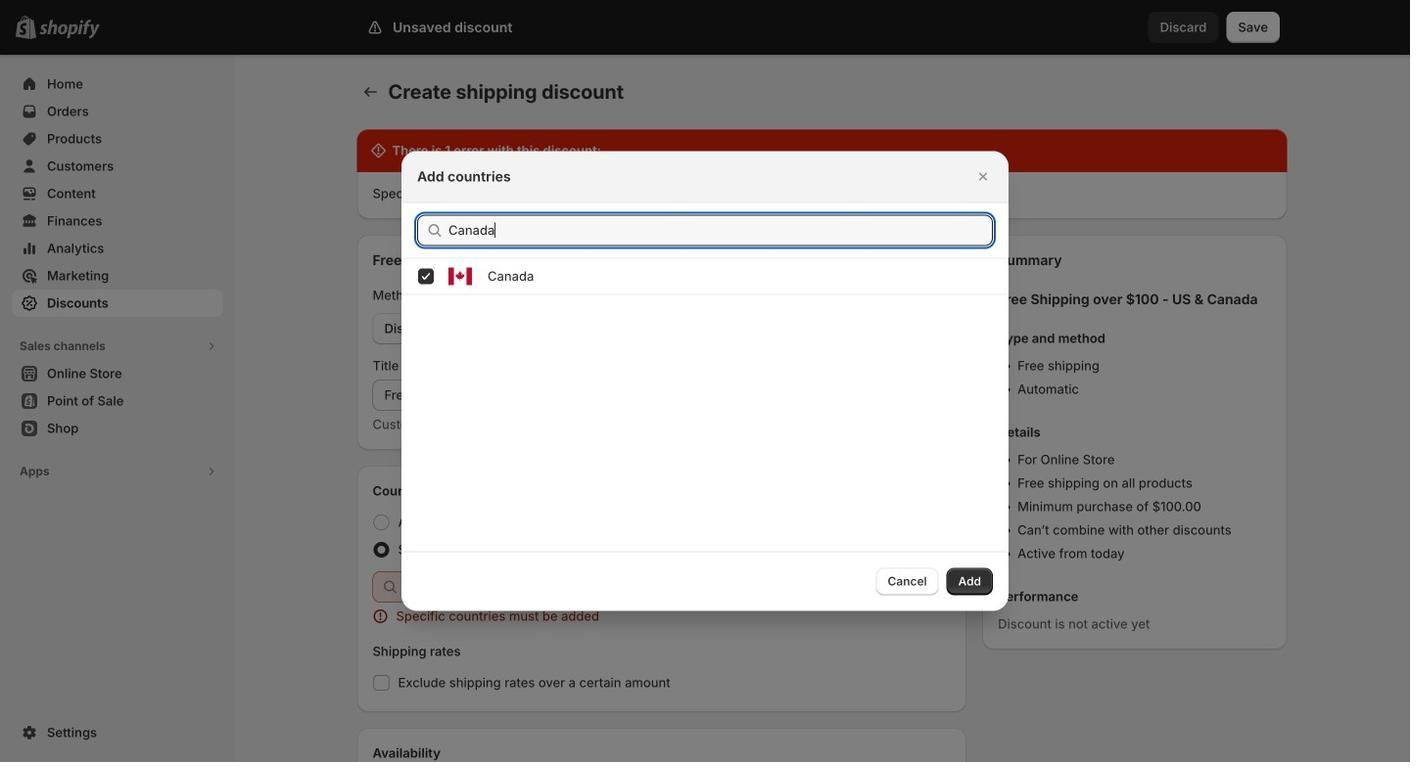 Task type: describe. For each thing, give the bounding box(es) containing it.
Search countries text field
[[449, 215, 993, 246]]

shopify image
[[39, 19, 100, 39]]



Task type: locate. For each thing, give the bounding box(es) containing it.
dialog
[[0, 151, 1410, 612]]



Task type: vqa. For each thing, say whether or not it's contained in the screenshot.
3
no



